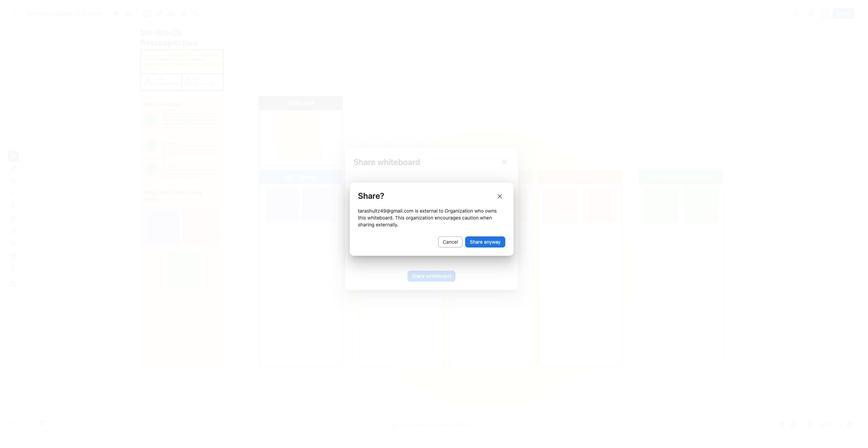 Task type: vqa. For each thing, say whether or not it's contained in the screenshot.
Close image to the middle
yes



Task type: describe. For each thing, give the bounding box(es) containing it.
Type here text field
[[354, 210, 510, 263]]

0 horizontal spatial close image
[[469, 423, 472, 426]]

close image
[[502, 160, 506, 164]]

Document name text field
[[21, 8, 110, 19]]

zoom out image
[[806, 421, 815, 429]]

dashboard image
[[10, 9, 18, 18]]

zoom in image
[[846, 421, 854, 429]]



Task type: locate. For each thing, give the bounding box(es) containing it.
permission image
[[471, 183, 508, 192]]

close image
[[498, 194, 502, 198], [469, 423, 472, 426]]

1 vertical spatial close image
[[469, 423, 472, 426]]

more options image
[[124, 9, 133, 18]]

laser image
[[192, 9, 200, 18]]

0 vertical spatial close image
[[498, 194, 502, 198]]

pages image
[[143, 9, 151, 18]]

presentation image
[[155, 9, 163, 18]]

timer image
[[180, 9, 188, 18]]

list
[[819, 8, 830, 19]]

comment panel image
[[792, 9, 800, 18]]

vote3634634 image
[[167, 9, 176, 18]]

tim burton list item
[[819, 8, 830, 19]]

dialog
[[345, 148, 518, 290], [350, 183, 514, 256]]

clear page image
[[38, 419, 46, 427]]

1 horizontal spatial close image
[[498, 194, 502, 198]]



